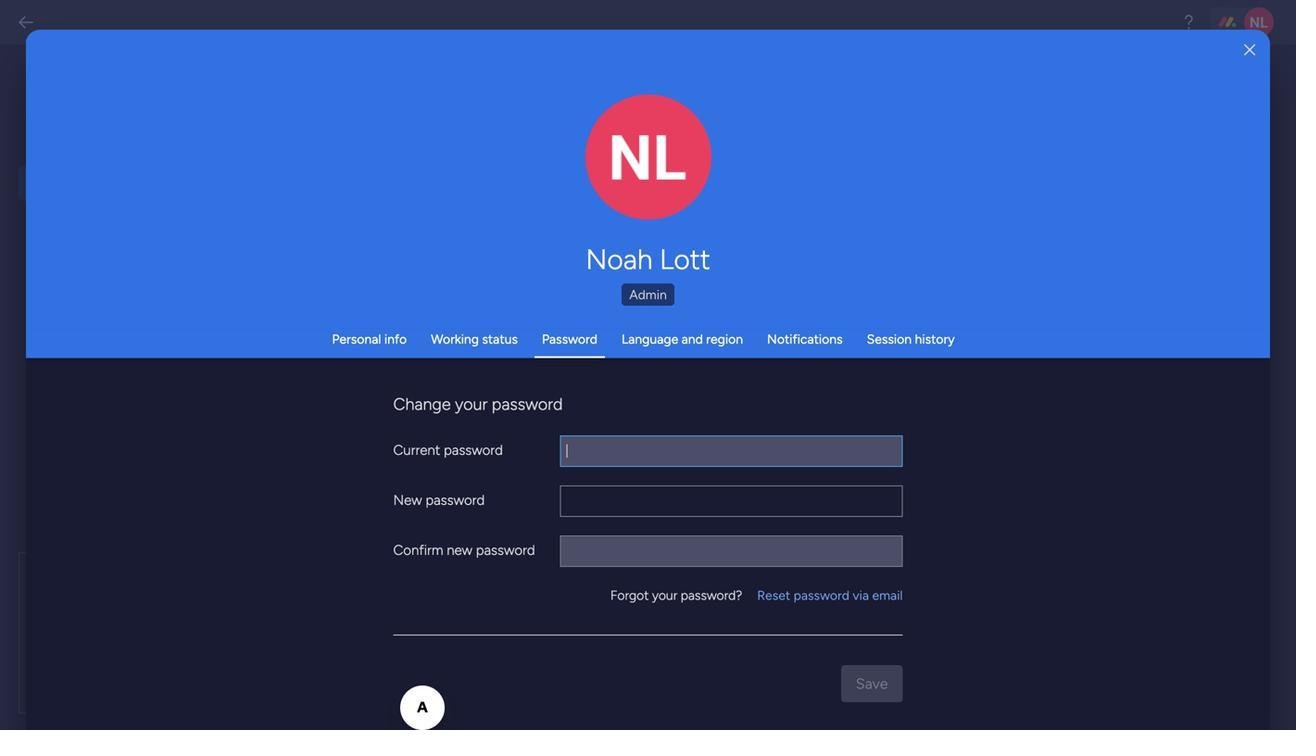 Task type: vqa. For each thing, say whether or not it's contained in the screenshot.
Back to products
no



Task type: describe. For each thing, give the bounding box(es) containing it.
help image
[[1180, 13, 1198, 32]]

of inside change the first day of the week in the all date related places in the system (date picker, timeline, etc..)
[[429, 161, 441, 177]]

info
[[384, 331, 407, 347]]

reset password via email link
[[757, 586, 903, 605]]

password for new password
[[426, 492, 485, 509]]

etc..)
[[503, 180, 532, 196]]

your for password?
[[652, 588, 678, 603]]

and inside all of the account's boards (including shareable and private boards) will be packed into a zip file with any files you might have in those boards.
[[586, 588, 607, 604]]

session history link
[[867, 331, 955, 347]]

may
[[619, 322, 644, 338]]

hide weekends
[[335, 384, 424, 399]]

widget.
[[521, 342, 565, 357]]

view
[[476, 342, 503, 357]]

working status
[[431, 331, 518, 347]]

picker,
[[409, 180, 447, 196]]

session history
[[867, 331, 955, 347]]

not
[[418, 303, 438, 318]]

notifications link
[[767, 331, 843, 347]]

learn more
[[418, 703, 488, 719]]

date
[[552, 161, 578, 177]]

password for reset password via email
[[794, 588, 850, 603]]

the inside all of the account's boards (including shareable and private boards) will be packed into a zip file with any files you might have in those boards.
[[341, 588, 360, 604]]

confirm
[[393, 542, 443, 559]]

data
[[467, 509, 512, 536]]

noah lott button
[[393, 243, 903, 276]]

work schedule
[[496, 89, 600, 108]]

weekends for show weekends
[[371, 365, 430, 381]]

beta
[[616, 91, 642, 107]]

current password
[[393, 442, 503, 459]]

show
[[335, 365, 368, 381]]

session
[[867, 331, 912, 347]]

language and region
[[622, 331, 743, 347]]

work
[[496, 89, 533, 108]]

api button
[[19, 329, 234, 365]]

all
[[308, 588, 322, 604]]

0 vertical spatial account
[[380, 509, 462, 536]]

the right the on
[[584, 303, 603, 318]]

region
[[706, 331, 743, 347]]

week
[[467, 161, 497, 177]]

change profile picture
[[609, 167, 688, 197]]

files
[[572, 608, 596, 623]]

private
[[610, 588, 650, 604]]

all of the account's boards (including shareable and private boards) will be packed into a zip file with any files you might have in those boards.
[[308, 588, 657, 643]]

timeline.
[[606, 303, 655, 318]]

system
[[330, 180, 372, 196]]

0 vertical spatial file
[[569, 556, 591, 576]]

via
[[853, 588, 869, 603]]

change your password
[[393, 394, 563, 414]]

confirm new password
[[393, 542, 535, 559]]

the left "week"
[[444, 161, 464, 177]]

into
[[441, 608, 463, 623]]

picture
[[630, 183, 668, 197]]

change for change the first day of the week in the all date related places in the system (date picker, timeline, etc..)
[[308, 161, 353, 177]]

related
[[581, 161, 622, 177]]

(including
[[465, 588, 522, 604]]

and inside decide whether or not to present weekends on the timeline. this will set the default presentation mode, and users may change it from each timeline view or widget.
[[561, 322, 582, 338]]

places
[[625, 161, 662, 177]]

Confirm new password password field
[[560, 536, 903, 567]]

password link
[[542, 331, 598, 347]]

might
[[624, 608, 657, 623]]

personal info
[[332, 331, 407, 347]]

password?
[[681, 588, 743, 603]]

noah lott image
[[1245, 7, 1274, 37]]

you
[[599, 608, 620, 623]]

in right places
[[666, 161, 676, 177]]

new
[[393, 492, 422, 509]]

schedule
[[537, 89, 600, 108]]

will inside all of the account's boards (including shareable and private boards) will be packed into a zip file with any files you might have in those boards.
[[355, 608, 374, 623]]

decide whether or not to present weekends on the timeline. this will set the default presentation mode, and users may change it from each timeline view or widget.
[[308, 303, 655, 357]]

on
[[566, 303, 580, 318]]

zip
[[476, 608, 496, 623]]

status
[[482, 331, 518, 347]]

current
[[393, 442, 440, 459]]

noah
[[586, 243, 653, 276]]

email
[[873, 588, 903, 603]]

shareable
[[525, 588, 583, 604]]

0 vertical spatial or
[[403, 303, 415, 318]]

weekends inside decide whether or not to present weekends on the timeline. this will set the default presentation mode, and users may change it from each timeline view or widget.
[[504, 303, 562, 318]]

lott
[[660, 243, 711, 276]]

in inside all of the account's boards (including shareable and private boards) will be packed into a zip file with any files you might have in those boards.
[[338, 627, 349, 643]]

(.zip)
[[595, 556, 633, 576]]

decide
[[308, 303, 348, 318]]

working
[[431, 331, 479, 347]]

personal
[[332, 331, 381, 347]]

New password password field
[[560, 486, 903, 517]]

change for change profile picture
[[609, 167, 651, 182]]

more
[[456, 703, 488, 719]]

from
[[365, 342, 393, 357]]

first
[[378, 161, 402, 177]]

close image
[[1245, 43, 1256, 57]]



Task type: locate. For each thing, give the bounding box(es) containing it.
each
[[396, 342, 424, 357]]

the
[[356, 161, 375, 177], [444, 161, 464, 177], [514, 161, 533, 177], [308, 180, 327, 196], [584, 303, 603, 318], [378, 322, 397, 338], [341, 588, 360, 604]]

those
[[352, 627, 385, 643]]

change
[[308, 161, 353, 177], [609, 167, 651, 182], [393, 394, 451, 414]]

your up "current password"
[[455, 394, 488, 414]]

1 vertical spatial of
[[325, 588, 338, 604]]

will inside decide whether or not to present weekends on the timeline. this will set the default presentation mode, and users may change it from each timeline view or widget.
[[334, 322, 353, 338]]

language
[[622, 331, 679, 347]]

with
[[520, 608, 545, 623]]

of right day
[[429, 161, 441, 177]]

have
[[308, 627, 335, 643]]

password
[[542, 331, 598, 347]]

change
[[308, 342, 351, 357]]

password down data
[[476, 542, 535, 559]]

timeline
[[427, 342, 473, 357]]

change profile picture button
[[586, 95, 712, 221]]

1 horizontal spatial change
[[393, 394, 451, 414]]

file
[[569, 556, 591, 576], [499, 608, 516, 623]]

export
[[308, 509, 374, 536], [308, 556, 357, 576]]

whether
[[352, 303, 400, 318]]

0 vertical spatial weekends
[[504, 303, 562, 318]]

in up etc..)
[[501, 161, 511, 177]]

the left all
[[514, 161, 533, 177]]

back to workspace image
[[17, 13, 35, 32]]

0 horizontal spatial change
[[308, 161, 353, 177]]

in left zip
[[513, 556, 526, 576]]

or right view
[[506, 342, 518, 357]]

2 horizontal spatial and
[[682, 331, 703, 347]]

forgot
[[611, 588, 649, 603]]

weekends up mode,
[[504, 303, 562, 318]]

1 vertical spatial will
[[355, 608, 374, 623]]

mode,
[[521, 322, 557, 338]]

1 vertical spatial a
[[466, 608, 473, 623]]

1 vertical spatial your
[[361, 556, 394, 576]]

change inside change the first day of the week in the all date related places in the system (date picker, timeline, etc..)
[[308, 161, 353, 177]]

learn
[[418, 703, 453, 719]]

your
[[455, 394, 488, 414], [361, 556, 394, 576], [652, 588, 678, 603]]

reset password via email
[[757, 588, 903, 603]]

of inside all of the account's boards (including shareable and private boards) will be packed into a zip file with any files you might have in those boards.
[[325, 588, 338, 604]]

change up current
[[393, 394, 451, 414]]

password left "via"
[[794, 588, 850, 603]]

0 horizontal spatial your
[[361, 556, 394, 576]]

0 horizontal spatial file
[[499, 608, 516, 623]]

your for password
[[455, 394, 488, 414]]

of right all
[[325, 588, 338, 604]]

or left not
[[403, 303, 415, 318]]

admin
[[629, 287, 667, 303]]

2 vertical spatial your
[[652, 588, 678, 603]]

0 horizontal spatial will
[[334, 322, 353, 338]]

weekends for hide weekends
[[366, 384, 424, 399]]

0 vertical spatial a
[[530, 556, 538, 576]]

packed
[[395, 608, 437, 623]]

account's
[[363, 588, 418, 604]]

noah lott
[[586, 243, 711, 276]]

your up might
[[652, 588, 678, 603]]

default
[[400, 322, 441, 338]]

notifications
[[767, 331, 843, 347]]

change for change your password
[[393, 394, 451, 414]]

or
[[403, 303, 415, 318], [506, 342, 518, 357]]

0 horizontal spatial and
[[561, 322, 582, 338]]

history
[[915, 331, 955, 347]]

it
[[354, 342, 362, 357]]

api
[[70, 336, 94, 356]]

and left region
[[682, 331, 703, 347]]

1 horizontal spatial a
[[530, 556, 538, 576]]

account up (including
[[447, 556, 508, 576]]

and up files
[[586, 588, 607, 604]]

1 vertical spatial file
[[499, 608, 516, 623]]

weekends down show weekends
[[366, 384, 424, 399]]

export for export your whole account in a zip file (.zip)
[[308, 556, 357, 576]]

file inside all of the account's boards (including shareable and private boards) will be packed into a zip file with any files you might have in those boards.
[[499, 608, 516, 623]]

of
[[429, 161, 441, 177], [325, 588, 338, 604]]

a
[[530, 556, 538, 576], [466, 608, 473, 623]]

any
[[548, 608, 569, 623]]

the up from
[[378, 322, 397, 338]]

the left the system
[[308, 180, 327, 196]]

personal info link
[[332, 331, 407, 347]]

boards
[[422, 588, 461, 604]]

(date
[[375, 180, 406, 196]]

and
[[561, 322, 582, 338], [682, 331, 703, 347], [586, 588, 607, 604]]

profile
[[654, 167, 688, 182]]

will up the "those"
[[355, 608, 374, 623]]

forgot your password?
[[611, 588, 743, 603]]

set
[[356, 322, 374, 338]]

timeline,
[[451, 180, 500, 196]]

0 horizontal spatial or
[[403, 303, 415, 318]]

1 horizontal spatial will
[[355, 608, 374, 623]]

day
[[405, 161, 426, 177]]

change up the system
[[308, 161, 353, 177]]

will left set
[[334, 322, 353, 338]]

1 horizontal spatial or
[[506, 342, 518, 357]]

your for whole
[[361, 556, 394, 576]]

to
[[441, 303, 453, 318]]

account
[[380, 509, 462, 536], [447, 556, 508, 576]]

2 horizontal spatial change
[[609, 167, 651, 182]]

2 horizontal spatial your
[[652, 588, 678, 603]]

password
[[492, 394, 563, 414], [444, 442, 503, 459], [426, 492, 485, 509], [476, 542, 535, 559], [794, 588, 850, 603]]

password up data
[[426, 492, 485, 509]]

change up picture
[[609, 167, 651, 182]]

export for export account data
[[308, 509, 374, 536]]

in
[[501, 161, 511, 177], [666, 161, 676, 177], [513, 556, 526, 576], [338, 627, 349, 643]]

be
[[377, 608, 392, 623]]

presentation
[[444, 322, 518, 338]]

1 export from the top
[[308, 509, 374, 536]]

new
[[447, 542, 473, 559]]

weekends down each
[[371, 365, 430, 381]]

this
[[308, 322, 331, 338]]

1 vertical spatial or
[[506, 342, 518, 357]]

password for current password
[[444, 442, 503, 459]]

learn more link
[[418, 701, 488, 722]]

all
[[536, 161, 549, 177]]

language and region link
[[622, 331, 743, 347]]

2 vertical spatial weekends
[[366, 384, 424, 399]]

the up the system
[[356, 161, 375, 177]]

1 vertical spatial account
[[447, 556, 508, 576]]

export your whole account in a zip file (.zip)
[[308, 556, 633, 576]]

hide
[[335, 384, 363, 399]]

2 export from the top
[[308, 556, 357, 576]]

whole
[[398, 556, 443, 576]]

1 horizontal spatial your
[[455, 394, 488, 414]]

reset
[[757, 588, 791, 603]]

1 horizontal spatial of
[[429, 161, 441, 177]]

boards)
[[308, 608, 352, 623]]

1 vertical spatial weekends
[[371, 365, 430, 381]]

account down new at left
[[380, 509, 462, 536]]

0 vertical spatial of
[[429, 161, 441, 177]]

new password
[[393, 492, 485, 509]]

0 horizontal spatial a
[[466, 608, 473, 623]]

change the first day of the week in the all date related places in the system (date picker, timeline, etc..)
[[308, 161, 676, 196]]

the up boards)
[[341, 588, 360, 604]]

Current password password field
[[560, 436, 903, 467]]

1 horizontal spatial file
[[569, 556, 591, 576]]

change inside change profile picture
[[609, 167, 651, 182]]

1 vertical spatial export
[[308, 556, 357, 576]]

a inside all of the account's boards (including shareable and private boards) will be packed into a zip file with any files you might have in those boards.
[[466, 608, 473, 623]]

working status link
[[431, 331, 518, 347]]

0 vertical spatial your
[[455, 394, 488, 414]]

password down change your password at the left bottom of the page
[[444, 442, 503, 459]]

your up the account's
[[361, 556, 394, 576]]

in right have
[[338, 627, 349, 643]]

export account data
[[308, 509, 512, 536]]

and down the on
[[561, 322, 582, 338]]

0 horizontal spatial of
[[325, 588, 338, 604]]

1 horizontal spatial and
[[586, 588, 607, 604]]

present
[[456, 303, 501, 318]]

0 vertical spatial export
[[308, 509, 374, 536]]

0 vertical spatial will
[[334, 322, 353, 338]]

users
[[585, 322, 616, 338]]

v2 export image
[[374, 704, 389, 719]]

will
[[334, 322, 353, 338], [355, 608, 374, 623]]

password down widget.
[[492, 394, 563, 414]]



